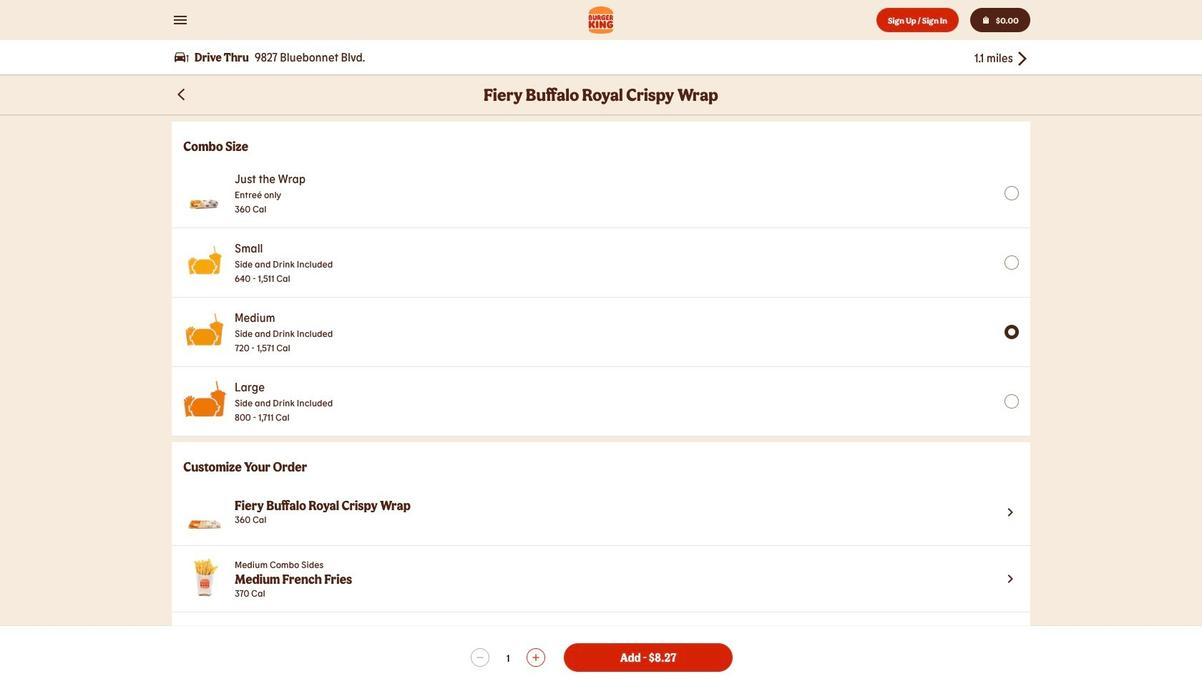Task type: describe. For each thing, give the bounding box(es) containing it.
1 360 cal element from the top
[[235, 202, 306, 216]]

drivethru image
[[175, 52, 189, 62]]

800 - 1,711 cal element
[[235, 410, 333, 424]]

back image
[[1013, 50, 1030, 67]]

640 - 1,511 cal element
[[235, 271, 333, 286]]



Task type: vqa. For each thing, say whether or not it's contained in the screenshot.
Date of birth Day Field
no



Task type: locate. For each thing, give the bounding box(es) containing it.
primary navigation element
[[0, 0, 1202, 74]]

back image
[[175, 87, 189, 102], [178, 88, 185, 100]]

2 360 cal element from the top
[[235, 512, 411, 527]]

720 - 1,571 cal element
[[235, 341, 333, 355]]

360 cal element
[[235, 202, 306, 216], [235, 512, 411, 527]]

drivethru image
[[175, 50, 189, 64]]

370 cal element
[[235, 586, 352, 600]]

0 vertical spatial 360 cal element
[[235, 202, 306, 216]]

heading
[[484, 84, 718, 105], [183, 139, 1019, 153], [183, 459, 1019, 474], [235, 498, 411, 512], [235, 572, 352, 586]]

1 vertical spatial 360 cal element
[[235, 512, 411, 527]]



